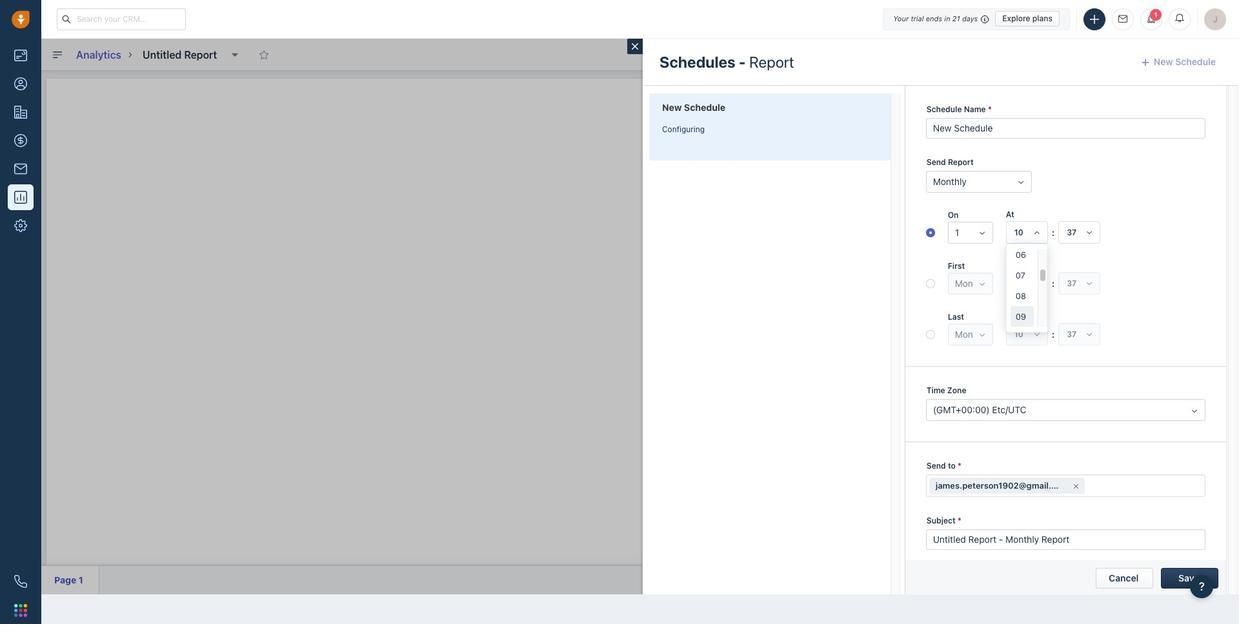 Task type: vqa. For each thing, say whether or not it's contained in the screenshot.
Your trial ends in 21 days
yes



Task type: describe. For each thing, give the bounding box(es) containing it.
ends
[[926, 14, 942, 23]]

explore
[[1002, 14, 1030, 23]]

freshworks switcher image
[[14, 605, 27, 617]]

1 link
[[1140, 8, 1162, 30]]

1
[[1154, 11, 1158, 18]]

days
[[962, 14, 978, 23]]

phone image
[[14, 576, 27, 589]]

trial
[[911, 14, 924, 23]]

in
[[944, 14, 950, 23]]

phone element
[[8, 569, 34, 595]]



Task type: locate. For each thing, give the bounding box(es) containing it.
explore plans link
[[995, 11, 1060, 26]]

explore plans
[[1002, 14, 1053, 23]]

your trial ends in 21 days
[[893, 14, 978, 23]]

21
[[952, 14, 960, 23]]

Search your CRM... text field
[[57, 8, 186, 30]]

plans
[[1032, 14, 1053, 23]]

your
[[893, 14, 909, 23]]



